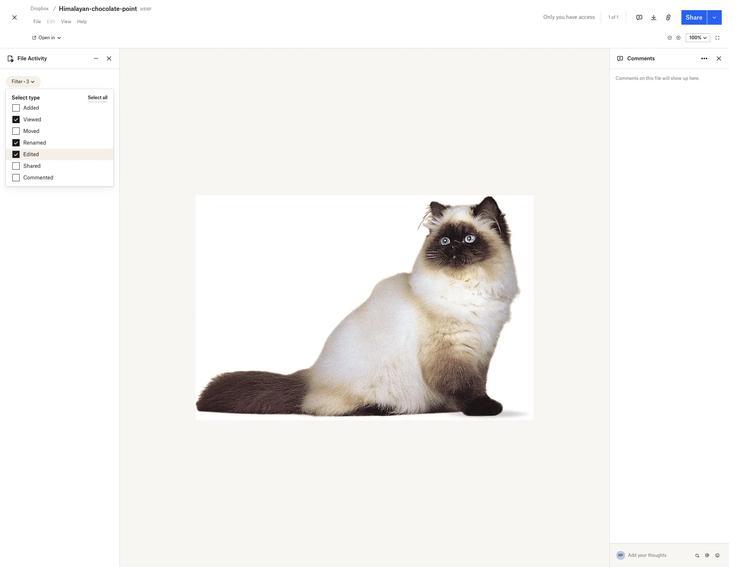 Task type: vqa. For each thing, say whether or not it's contained in the screenshot.
5th template content icon
no



Task type: describe. For each thing, give the bounding box(es) containing it.
file button
[[31, 16, 44, 28]]

all
[[103, 95, 108, 100]]

add your thoughts
[[628, 553, 667, 559]]

moved
[[23, 128, 39, 134]]

added
[[23, 105, 39, 111]]

view
[[61, 19, 71, 24]]

there's nothing in our records
[[7, 94, 69, 100]]

renamed checkbox item
[[6, 137, 113, 149]]

commented
[[23, 175, 53, 181]]

1 1 from the left
[[609, 15, 611, 20]]

comments on this file will show up here.
[[616, 76, 700, 81]]

renamed
[[23, 140, 46, 146]]

open in
[[39, 35, 55, 40]]

close image
[[10, 12, 19, 23]]

view button
[[58, 16, 74, 28]]

comments for comments
[[628, 55, 655, 61]]

file
[[655, 76, 662, 81]]

share
[[686, 14, 703, 21]]

of
[[612, 15, 616, 20]]

show
[[671, 76, 682, 81]]

2 1 from the left
[[617, 15, 619, 20]]

open in button
[[28, 32, 65, 44]]

Add your thoughts text field
[[629, 550, 693, 562]]

in inside open in dropdown button
[[51, 35, 55, 40]]

select type
[[12, 95, 40, 101]]

add your thoughts image
[[629, 552, 687, 560]]

/ himalayan-chocolate-point webp
[[53, 5, 151, 12]]

activity
[[28, 55, 47, 61]]

on
[[640, 76, 645, 81]]

share button
[[682, 10, 707, 25]]

commented checkbox item
[[6, 172, 113, 184]]

type
[[29, 95, 40, 101]]

viewed
[[23, 116, 41, 123]]

records
[[53, 94, 69, 100]]

comments for comments on this file will show up here.
[[616, 76, 639, 81]]

added checkbox item
[[6, 102, 113, 114]]

edited
[[23, 151, 39, 157]]

moved checkbox item
[[6, 125, 113, 137]]

filter • 3
[[12, 79, 29, 84]]

100%
[[690, 35, 702, 40]]

select all
[[88, 95, 108, 100]]



Task type: locate. For each thing, give the bounding box(es) containing it.
file left activity on the left top of page
[[17, 55, 26, 61]]

here.
[[690, 76, 700, 81]]

/
[[53, 5, 56, 12]]

0 horizontal spatial file
[[17, 55, 26, 61]]

select all button
[[88, 93, 108, 102]]

in right open
[[51, 35, 55, 40]]

dropbox
[[31, 6, 49, 11]]

1
[[609, 15, 611, 20], [617, 15, 619, 20]]

kp
[[619, 554, 624, 558]]

select inside the select all button
[[88, 95, 102, 100]]

there's
[[7, 94, 22, 100]]

have
[[566, 14, 578, 20]]

help
[[77, 19, 87, 24]]

0 horizontal spatial 1
[[609, 15, 611, 20]]

file activity
[[17, 55, 47, 61]]

nothing
[[23, 94, 39, 100]]

select for select all
[[88, 95, 102, 100]]

file for file
[[33, 19, 41, 24]]

file for file activity
[[17, 55, 26, 61]]

select for select type
[[12, 95, 28, 101]]

0 vertical spatial in
[[51, 35, 55, 40]]

comments up "on"
[[628, 55, 655, 61]]

point
[[122, 5, 137, 12]]

open
[[39, 35, 50, 40]]

viewed checkbox item
[[6, 114, 113, 125]]

1 of 1
[[609, 15, 619, 20]]

himalayan-
[[59, 5, 92, 12]]

our
[[45, 94, 52, 100]]

will
[[663, 76, 670, 81]]

close right sidebar image
[[715, 54, 724, 63]]

up
[[683, 76, 689, 81]]

None field
[[0, 0, 55, 7]]

0 horizontal spatial select
[[12, 95, 28, 101]]

file down dropbox dropdown button
[[33, 19, 41, 24]]

1 vertical spatial in
[[40, 94, 44, 100]]

1 horizontal spatial select
[[88, 95, 102, 100]]

select left all
[[88, 95, 102, 100]]

only
[[544, 14, 555, 20]]

in left our
[[40, 94, 44, 100]]

thoughts
[[648, 553, 667, 559]]

filter
[[12, 79, 22, 84]]

1 select from the left
[[12, 95, 28, 101]]

1 left of
[[609, 15, 611, 20]]

1 right of
[[617, 15, 619, 20]]

webp
[[140, 5, 151, 12]]

your
[[638, 553, 647, 559]]

0 horizontal spatial in
[[40, 94, 44, 100]]

add
[[628, 553, 637, 559]]

file inside popup button
[[33, 19, 41, 24]]

in
[[51, 35, 55, 40], [40, 94, 44, 100]]

select
[[12, 95, 28, 101], [88, 95, 102, 100]]

1 vertical spatial comments
[[616, 76, 639, 81]]

100% button
[[686, 33, 711, 42]]

dropbox button
[[28, 4, 52, 13]]

1 vertical spatial file
[[17, 55, 26, 61]]

0 vertical spatial comments
[[628, 55, 655, 61]]

3
[[26, 79, 29, 84]]

2 select from the left
[[88, 95, 102, 100]]

shared checkbox item
[[6, 160, 113, 172]]

shared
[[23, 163, 41, 169]]

you
[[556, 14, 565, 20]]

edited checkbox item
[[6, 149, 113, 160]]

access
[[579, 14, 595, 20]]

chocolate-
[[92, 5, 122, 12]]

close left sidebar image
[[105, 54, 113, 63]]

select left type
[[12, 95, 28, 101]]

help button
[[74, 16, 90, 28]]

comments left "on"
[[616, 76, 639, 81]]

1 horizontal spatial 1
[[617, 15, 619, 20]]

file
[[33, 19, 41, 24], [17, 55, 26, 61]]

1 horizontal spatial in
[[51, 35, 55, 40]]

this
[[646, 76, 654, 81]]

•
[[24, 79, 25, 84]]

comments
[[628, 55, 655, 61], [616, 76, 639, 81]]

0 vertical spatial file
[[33, 19, 41, 24]]

only you have access
[[544, 14, 595, 20]]

1 horizontal spatial file
[[33, 19, 41, 24]]



